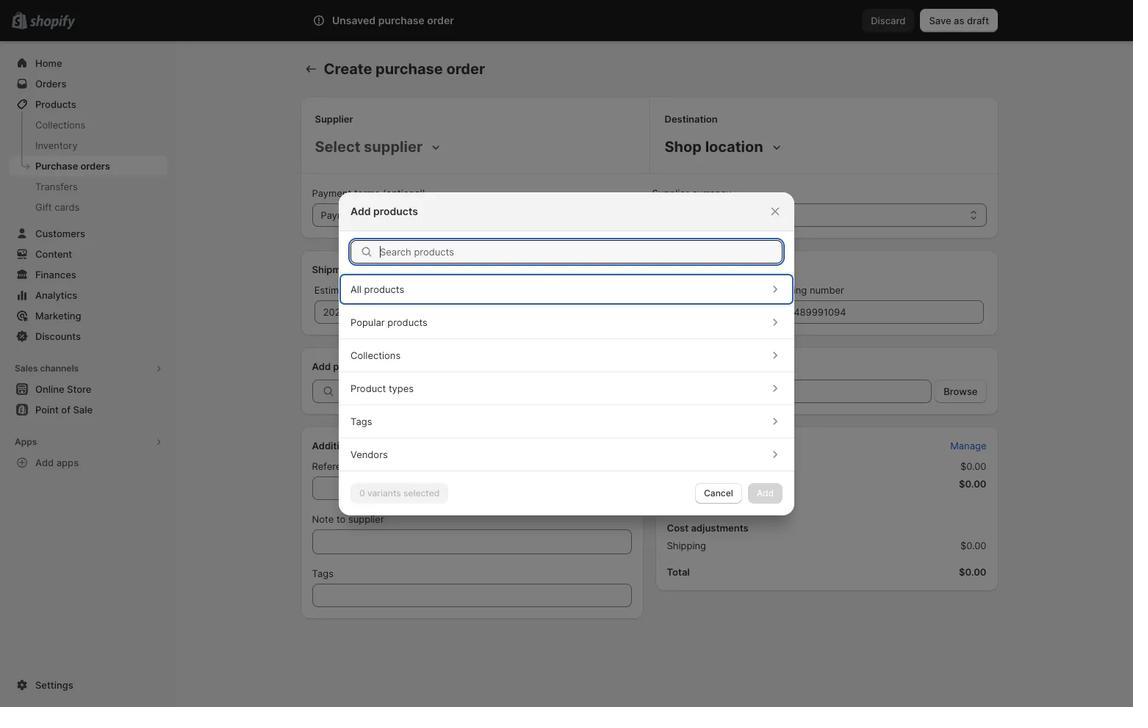 Task type: locate. For each thing, give the bounding box(es) containing it.
purchase right unsaved
[[378, 14, 425, 26]]

1 vertical spatial details
[[361, 440, 392, 452]]

$0.00 for total
[[959, 567, 986, 578]]

all products
[[350, 283, 404, 295]]

collections link
[[9, 115, 168, 135]]

all
[[350, 283, 361, 295]]

payment left terms
[[312, 187, 351, 199]]

save
[[929, 15, 951, 26]]

1 horizontal spatial add
[[312, 361, 331, 373]]

home
[[35, 57, 62, 69]]

discounts
[[35, 331, 81, 342]]

0 horizontal spatial shipping
[[541, 284, 581, 296]]

details up all products
[[358, 264, 390, 276]]

1 horizontal spatial supplier
[[652, 187, 689, 199]]

terms
[[354, 187, 380, 199]]

$0.00
[[960, 461, 986, 472], [959, 478, 986, 490], [960, 540, 986, 552], [959, 567, 986, 578]]

browse
[[944, 386, 978, 398]]

tags inside browse by list box
[[350, 416, 372, 427]]

apps
[[56, 457, 79, 469]]

1 horizontal spatial collections
[[350, 349, 401, 361]]

cost
[[667, 522, 689, 534]]

0 horizontal spatial collections
[[35, 119, 85, 131]]

discard link
[[862, 9, 914, 32]]

cancel
[[704, 488, 733, 499]]

purchase down 'unsaved purchase order'
[[375, 60, 443, 78]]

1 vertical spatial supplier
[[652, 187, 689, 199]]

(included)
[[696, 461, 741, 472]]

note
[[312, 514, 334, 525]]

0
[[667, 496, 673, 508]]

payment terms (optional)
[[312, 187, 426, 199]]

channels
[[40, 363, 79, 374]]

0 vertical spatial supplier
[[315, 113, 353, 125]]

supplier
[[348, 514, 384, 525]]

tags down note
[[312, 568, 334, 580]]

order for unsaved purchase order
[[427, 14, 454, 26]]

unsaved purchase order
[[332, 14, 454, 26]]

as
[[954, 15, 964, 26]]

shipping for shipping carrier
[[541, 284, 581, 296]]

add inside 'button'
[[35, 457, 54, 469]]

1 horizontal spatial tags
[[350, 416, 372, 427]]

tags
[[350, 416, 372, 427], [312, 568, 334, 580]]

add apps
[[35, 457, 79, 469]]

0 vertical spatial payment
[[312, 187, 351, 199]]

0 vertical spatial purchase
[[378, 14, 425, 26]]

supplier down 'create'
[[315, 113, 353, 125]]

2 horizontal spatial add
[[350, 205, 371, 217]]

reference
[[312, 461, 358, 472]]

collections
[[35, 119, 85, 131], [350, 349, 401, 361]]

Search products text field
[[380, 240, 783, 263]]

popular products
[[350, 316, 428, 328]]

additional details
[[312, 440, 392, 452]]

1 vertical spatial order
[[446, 60, 485, 78]]

0 vertical spatial add
[[350, 205, 371, 217]]

0 horizontal spatial add
[[35, 457, 54, 469]]

collections up inventory
[[35, 119, 85, 131]]

tags up additional details
[[350, 416, 372, 427]]

0 vertical spatial details
[[358, 264, 390, 276]]

apps
[[15, 436, 37, 447]]

1 vertical spatial payment
[[321, 209, 360, 221]]

add products down payment terms (optional)
[[350, 205, 418, 217]]

shipping
[[541, 284, 581, 296], [667, 540, 706, 552]]

1 vertical spatial collections
[[350, 349, 401, 361]]

carrier
[[583, 284, 612, 296]]

manage button
[[941, 436, 995, 456]]

collections up product types
[[350, 349, 401, 361]]

1 vertical spatial number
[[360, 461, 395, 472]]

1 vertical spatial shipping
[[667, 540, 706, 552]]

number
[[810, 284, 844, 296], [360, 461, 395, 472]]

details up reference number
[[361, 440, 392, 452]]

details
[[358, 264, 390, 276], [361, 440, 392, 452]]

products
[[35, 98, 76, 110]]

1 horizontal spatial shipping
[[667, 540, 706, 552]]

orders
[[80, 160, 110, 172]]

cost adjustments
[[667, 522, 749, 534]]

sales channels button
[[9, 359, 168, 379]]

shipping left carrier
[[541, 284, 581, 296]]

0 vertical spatial tags
[[350, 416, 372, 427]]

shipment
[[312, 264, 356, 276]]

supplier left the currency
[[652, 187, 689, 199]]

shipping down the cost
[[667, 540, 706, 552]]

products
[[373, 205, 418, 217], [364, 283, 404, 295], [387, 316, 428, 328], [333, 361, 375, 373]]

on
[[363, 209, 374, 221]]

payment for payment terms (optional)
[[312, 187, 351, 199]]

purchase
[[378, 14, 425, 26], [375, 60, 443, 78]]

order
[[427, 14, 454, 26], [446, 60, 485, 78]]

add products
[[350, 205, 418, 217], [312, 361, 375, 373]]

taxes (included)
[[667, 461, 741, 472]]

0 vertical spatial number
[[810, 284, 844, 296]]

purchase orders
[[35, 160, 110, 172]]

gift cards link
[[9, 197, 168, 217]]

0 vertical spatial collections
[[35, 119, 85, 131]]

search
[[372, 15, 404, 26]]

save as draft
[[929, 15, 989, 26]]

0 vertical spatial order
[[427, 14, 454, 26]]

currency
[[692, 187, 731, 199]]

additional
[[312, 440, 359, 452]]

save as draft button
[[920, 9, 998, 32]]

shipping carrier
[[541, 284, 612, 296]]

0 horizontal spatial number
[[360, 461, 395, 472]]

0 vertical spatial add products
[[350, 205, 418, 217]]

payment
[[312, 187, 351, 199], [321, 209, 360, 221]]

1 horizontal spatial number
[[810, 284, 844, 296]]

purchase
[[35, 160, 78, 172]]

products right all
[[364, 283, 404, 295]]

payment left on
[[321, 209, 360, 221]]

add products up product
[[312, 361, 375, 373]]

supplier
[[315, 113, 353, 125], [652, 187, 689, 199]]

manage
[[950, 440, 986, 452]]

0 horizontal spatial supplier
[[315, 113, 353, 125]]

0 vertical spatial shipping
[[541, 284, 581, 296]]

inventory
[[35, 140, 78, 151]]

1 vertical spatial purchase
[[375, 60, 443, 78]]

add
[[350, 205, 371, 217], [312, 361, 331, 373], [35, 457, 54, 469]]

number right tracking at the top of page
[[810, 284, 844, 296]]

search button
[[348, 9, 774, 32]]

2 vertical spatial add
[[35, 457, 54, 469]]

0 horizontal spatial tags
[[312, 568, 334, 580]]

products right popular in the top of the page
[[387, 316, 428, 328]]

number down vendors
[[360, 461, 395, 472]]

shopify image
[[30, 15, 75, 30]]

taxes
[[667, 461, 693, 472]]



Task type: vqa. For each thing, say whether or not it's contained in the screenshot.
0.00 text box
no



Task type: describe. For each thing, give the bounding box(es) containing it.
1 vertical spatial tags
[[312, 568, 334, 580]]

collections inside browse by list box
[[350, 349, 401, 361]]

destination
[[665, 113, 718, 125]]

settings link
[[9, 675, 168, 696]]

payment on receipt
[[321, 209, 408, 221]]

total
[[667, 567, 690, 578]]

inventory link
[[9, 135, 168, 156]]

$0.00 for subtotal
[[959, 478, 986, 490]]

subtotal
[[667, 478, 706, 490]]

unsaved
[[332, 14, 376, 26]]

popular
[[350, 316, 385, 328]]

add apps button
[[9, 453, 168, 473]]

shipment details
[[312, 264, 390, 276]]

supplier for supplier currency
[[652, 187, 689, 199]]

shipping for shipping
[[667, 540, 706, 552]]

1 vertical spatial add
[[312, 361, 331, 373]]

purchase orders link
[[9, 156, 168, 176]]

estimated
[[314, 284, 359, 296]]

products down '(optional)'
[[373, 205, 418, 217]]

types
[[389, 382, 414, 394]]

add products inside dialog
[[350, 205, 418, 217]]

create
[[324, 60, 372, 78]]

note to supplier
[[312, 514, 384, 525]]

products link
[[9, 94, 168, 115]]

estimated arrival
[[314, 284, 390, 296]]

cards
[[55, 201, 80, 213]]

details for shipment details
[[358, 264, 390, 276]]

create purchase order
[[324, 60, 485, 78]]

payment for payment on receipt
[[321, 209, 360, 221]]

order for create purchase order
[[446, 60, 485, 78]]

transfers link
[[9, 176, 168, 197]]

product types
[[350, 382, 414, 394]]

transfers
[[35, 181, 78, 193]]

settings
[[35, 680, 73, 691]]

number for tracking number
[[810, 284, 844, 296]]

adjustments
[[691, 522, 749, 534]]

supplier for supplier
[[315, 113, 353, 125]]

browse button
[[935, 380, 986, 403]]

(optional)
[[383, 187, 426, 199]]

number for reference number
[[360, 461, 395, 472]]

$0.00 for shipping
[[960, 540, 986, 552]]

items
[[675, 496, 700, 508]]

home link
[[9, 53, 168, 73]]

cancel button
[[695, 483, 742, 504]]

to
[[336, 514, 346, 525]]

purchase for unsaved
[[378, 14, 425, 26]]

supplier currency
[[652, 187, 731, 199]]

sales channels
[[15, 363, 79, 374]]

sales
[[15, 363, 38, 374]]

receipt
[[377, 209, 408, 221]]

tracking
[[768, 284, 807, 296]]

discounts link
[[9, 326, 168, 347]]

products up product
[[333, 361, 375, 373]]

product
[[350, 382, 386, 394]]

apps button
[[9, 432, 168, 453]]

0 items
[[667, 496, 700, 508]]

browse by list box
[[339, 273, 794, 471]]

1 vertical spatial add products
[[312, 361, 375, 373]]

tracking number
[[768, 284, 844, 296]]

gift cards
[[35, 201, 80, 213]]

details for additional details
[[361, 440, 392, 452]]

arrival
[[362, 284, 390, 296]]

draft
[[967, 15, 989, 26]]

discard
[[871, 15, 906, 26]]

vendors
[[350, 449, 388, 460]]

gift
[[35, 201, 52, 213]]

add inside dialog
[[350, 205, 371, 217]]

purchase for create
[[375, 60, 443, 78]]

reference number
[[312, 461, 395, 472]]

add products dialog
[[0, 192, 1133, 515]]



